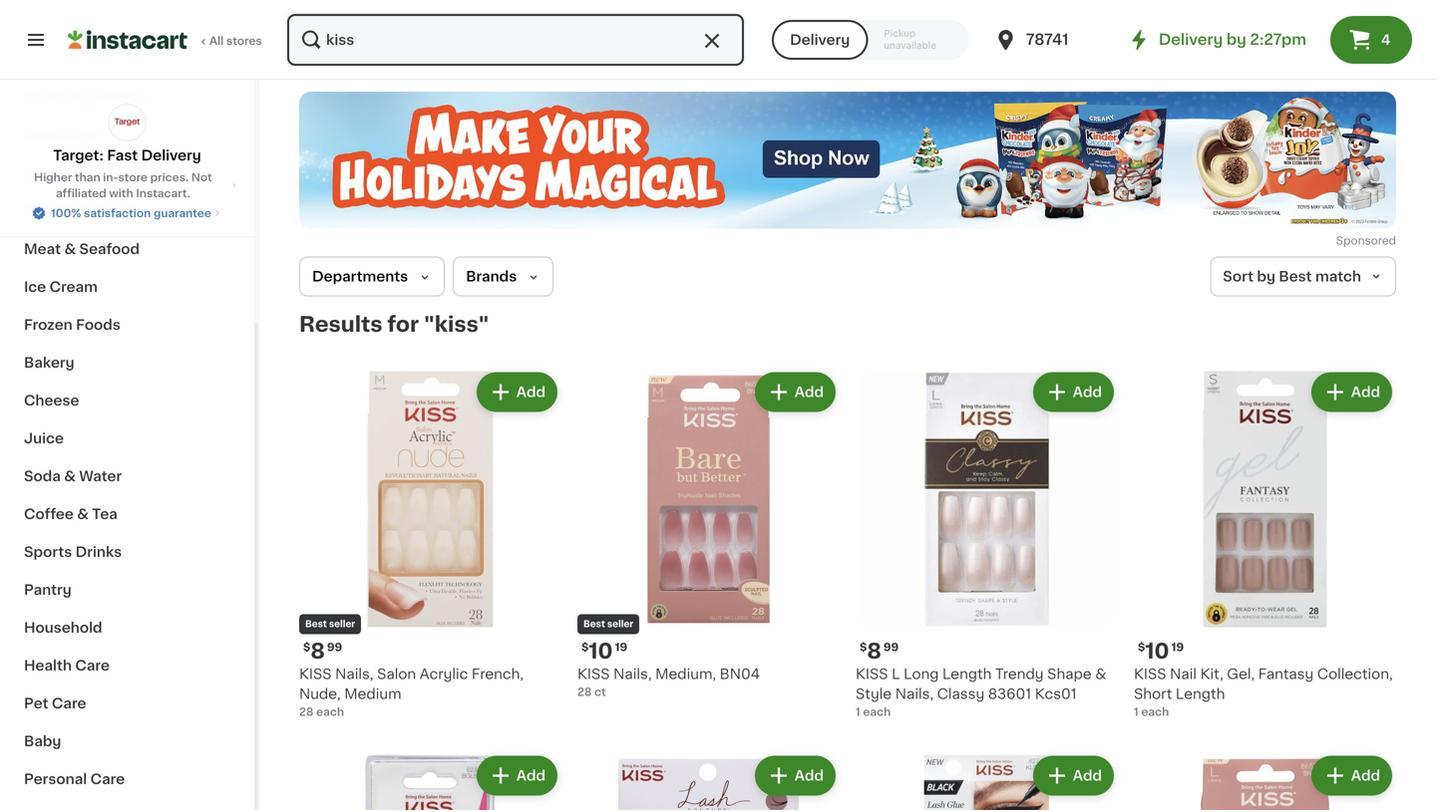 Task type: describe. For each thing, give the bounding box(es) containing it.
affiliated
[[56, 188, 106, 199]]

8 for l
[[867, 641, 882, 662]]

collection,
[[1317, 668, 1393, 682]]

seller for 10
[[607, 620, 634, 629]]

cheese
[[24, 394, 79, 408]]

83601
[[988, 688, 1031, 702]]

pet care link
[[12, 685, 242, 723]]

nails, for 10
[[614, 668, 652, 682]]

10 for nail
[[1145, 641, 1170, 662]]

baby link
[[12, 723, 242, 761]]

drinks
[[75, 546, 122, 560]]

style
[[856, 688, 892, 702]]

higher than in-store prices. not affiliated with instacart.
[[34, 172, 212, 199]]

ice
[[24, 280, 46, 294]]

health care link
[[12, 647, 242, 685]]

& for meat
[[64, 242, 76, 256]]

fruit
[[67, 129, 101, 143]]

than
[[75, 172, 100, 183]]

100%
[[51, 208, 81, 219]]

fresh for fresh vegetables
[[24, 91, 64, 105]]

coffee
[[24, 508, 74, 522]]

bn04
[[720, 668, 760, 682]]

all stores
[[209, 35, 262, 46]]

sports drinks link
[[12, 534, 242, 571]]

2:27pm
[[1250, 32, 1307, 47]]

kiss for kiss nails, medium, bn04
[[577, 668, 610, 682]]

sort
[[1223, 270, 1254, 284]]

pantry link
[[12, 571, 242, 609]]

$ 10 19 for nails,
[[581, 641, 628, 662]]

fresh for fresh fruit
[[24, 129, 64, 143]]

length inside kiss nail kit, gel, fantasy collection, short length 1 each
[[1176, 688, 1225, 702]]

99 for l
[[884, 642, 899, 653]]

$ 10 19 for nail
[[1138, 641, 1184, 662]]

target: fast delivery
[[53, 149, 201, 163]]

seafood
[[79, 242, 140, 256]]

meat & seafood link
[[12, 230, 242, 268]]

health care
[[24, 659, 110, 673]]

ct
[[594, 687, 606, 698]]

stores
[[226, 35, 262, 46]]

juice link
[[12, 420, 242, 458]]

"kiss"
[[424, 314, 489, 335]]

fresh vegetables
[[24, 91, 149, 105]]

by for sort
[[1257, 270, 1276, 284]]

spo
[[1336, 235, 1358, 246]]

fresh vegetables link
[[12, 79, 242, 117]]

brands button
[[453, 257, 554, 297]]

kiss for kiss l long length trendy shape & style nails, classy 83601 kcs01
[[856, 668, 888, 682]]

cream
[[50, 280, 98, 294]]

1 inside kiss l long length trendy shape & style nails, classy 83601 kcs01 1 each
[[856, 707, 860, 718]]

best seller for 10
[[583, 620, 634, 629]]

& for coffee
[[77, 508, 89, 522]]

soda & water link
[[12, 458, 242, 496]]

gel,
[[1227, 668, 1255, 682]]

higher than in-store prices. not affiliated with instacart. link
[[16, 170, 238, 201]]

french,
[[472, 668, 524, 682]]

$ for kiss nail kit, gel, fantasy collection, short length
[[1138, 642, 1145, 653]]

$ for kiss nails, medium, bn04
[[581, 642, 589, 653]]

seller for 8
[[329, 620, 355, 629]]

results
[[299, 314, 383, 335]]

dairy & eggs
[[24, 167, 117, 181]]

100% satisfaction guarantee
[[51, 208, 211, 219]]

delivery button
[[772, 20, 868, 60]]

pet
[[24, 697, 48, 711]]

fantasy
[[1258, 668, 1314, 682]]

soda
[[24, 470, 61, 484]]

dairy & eggs link
[[12, 155, 242, 192]]

nsored
[[1358, 235, 1396, 246]]

kiss nails, medium, bn04 28 ct
[[577, 668, 760, 698]]

all stores link
[[68, 12, 263, 68]]

best seller for 8
[[305, 620, 355, 629]]

kit,
[[1200, 668, 1223, 682]]

instacart.
[[136, 188, 190, 199]]

1 inside kiss nail kit, gel, fantasy collection, short length 1 each
[[1134, 707, 1139, 718]]

0 horizontal spatial delivery
[[141, 149, 201, 163]]

pantry
[[24, 583, 72, 597]]

Best match Sort by field
[[1210, 257, 1396, 297]]

household link
[[12, 609, 242, 647]]

fast
[[107, 149, 138, 163]]

by for delivery
[[1227, 32, 1246, 47]]

fresh fruit link
[[12, 117, 242, 155]]

28 inside 'kiss nails, salon acrylic french, nude, medium 28 each'
[[299, 707, 314, 718]]

& for soda
[[64, 470, 76, 484]]

coffee & tea
[[24, 508, 118, 522]]

delivery for delivery
[[790, 33, 850, 47]]

& for snacks
[[79, 204, 91, 218]]

snacks & candy link
[[12, 192, 242, 230]]

$ 8 99 for nails,
[[303, 641, 342, 662]]

best for 8
[[305, 620, 327, 629]]

cheese link
[[12, 382, 242, 420]]

higher
[[34, 172, 72, 183]]

not
[[191, 172, 212, 183]]

100% satisfaction guarantee button
[[31, 201, 223, 221]]

pet care
[[24, 697, 86, 711]]

juice
[[24, 432, 64, 446]]

best inside field
[[1279, 270, 1312, 284]]

sort by best match
[[1223, 270, 1361, 284]]

medium,
[[655, 668, 716, 682]]

delivery by 2:27pm link
[[1127, 28, 1307, 52]]

bakery
[[24, 356, 74, 370]]

in-
[[103, 172, 118, 183]]

ice cream
[[24, 280, 98, 294]]

kiss for kiss nails, salon acrylic french, nude, medium
[[299, 668, 332, 682]]

personal
[[24, 773, 87, 787]]

soda & water
[[24, 470, 122, 484]]

snacks & candy
[[24, 204, 142, 218]]



Task type: locate. For each thing, give the bounding box(es) containing it.
meat
[[24, 242, 61, 256]]

2 horizontal spatial delivery
[[1159, 32, 1223, 47]]

0 horizontal spatial 10
[[589, 641, 613, 662]]

coffee & tea link
[[12, 496, 242, 534]]

& inside kiss l long length trendy shape & style nails, classy 83601 kcs01 1 each
[[1095, 668, 1107, 682]]

$
[[303, 642, 311, 653], [581, 642, 589, 653], [860, 642, 867, 653], [1138, 642, 1145, 653]]

& left tea
[[77, 508, 89, 522]]

each down style
[[863, 707, 891, 718]]

2 horizontal spatial best
[[1279, 270, 1312, 284]]

1
[[856, 707, 860, 718], [1134, 707, 1139, 718]]

kiss up the ct
[[577, 668, 610, 682]]

0 vertical spatial fresh
[[24, 91, 64, 105]]

1 8 from the left
[[311, 641, 325, 662]]

kiss up style
[[856, 668, 888, 682]]

shape
[[1047, 668, 1092, 682]]

10 for nails,
[[589, 641, 613, 662]]

brands
[[466, 270, 517, 284]]

0 horizontal spatial each
[[316, 707, 344, 718]]

nails, inside kiss l long length trendy shape & style nails, classy 83601 kcs01 1 each
[[895, 688, 934, 702]]

$ 8 99 up nude,
[[303, 641, 342, 662]]

guarantee
[[154, 208, 211, 219]]

kiss nails, salon acrylic french, nude, medium 28 each
[[299, 668, 524, 718]]

nails, up medium
[[335, 668, 374, 682]]

28 left the ct
[[577, 687, 592, 698]]

1 horizontal spatial delivery
[[790, 33, 850, 47]]

1 vertical spatial care
[[52, 697, 86, 711]]

service type group
[[772, 20, 970, 60]]

add
[[516, 385, 546, 399], [795, 385, 824, 399], [1073, 385, 1102, 399], [1351, 385, 1380, 399], [516, 769, 546, 783], [795, 769, 824, 783], [1073, 769, 1102, 783], [1351, 769, 1380, 783]]

for
[[387, 314, 419, 335]]

1 down short
[[1134, 707, 1139, 718]]

length down kit,
[[1176, 688, 1225, 702]]

19 for nail
[[1172, 642, 1184, 653]]

8 for nails,
[[311, 641, 325, 662]]

1 horizontal spatial 1
[[1134, 707, 1139, 718]]

99 up l
[[884, 642, 899, 653]]

frozen foods
[[24, 318, 121, 332]]

2 $ 8 99 from the left
[[860, 641, 899, 662]]

1 10 from the left
[[589, 641, 613, 662]]

kiss inside 'kiss nails, salon acrylic french, nude, medium 28 each'
[[299, 668, 332, 682]]

28 inside kiss nails, medium, bn04 28 ct
[[577, 687, 592, 698]]

8 up nude,
[[311, 641, 325, 662]]

classy
[[937, 688, 985, 702]]

10 up the ct
[[589, 641, 613, 662]]

1 fresh from the top
[[24, 91, 64, 105]]

fresh fruit
[[24, 129, 101, 143]]

short
[[1134, 688, 1172, 702]]

1 horizontal spatial 19
[[1172, 642, 1184, 653]]

kiss nail kit, gel, fantasy collection, short length 1 each
[[1134, 668, 1393, 718]]

& right soda
[[64, 470, 76, 484]]

1 $ 10 19 from the left
[[581, 641, 628, 662]]

satisfaction
[[84, 208, 151, 219]]

2 horizontal spatial nails,
[[895, 688, 934, 702]]

& right meat
[[64, 242, 76, 256]]

frozen
[[24, 318, 73, 332]]

best left 'match'
[[1279, 270, 1312, 284]]

each inside kiss l long length trendy shape & style nails, classy 83601 kcs01 1 each
[[863, 707, 891, 718]]

2 vertical spatial care
[[90, 773, 125, 787]]

1 horizontal spatial each
[[863, 707, 891, 718]]

$ 10 19 up the ct
[[581, 641, 628, 662]]

0 horizontal spatial 99
[[327, 642, 342, 653]]

care
[[75, 659, 110, 673], [52, 697, 86, 711], [90, 773, 125, 787]]

nails, left medium, on the left
[[614, 668, 652, 682]]

1 vertical spatial fresh
[[24, 129, 64, 143]]

10 up short
[[1145, 641, 1170, 662]]

1 1 from the left
[[856, 707, 860, 718]]

length up classy
[[943, 668, 992, 682]]

0 vertical spatial care
[[75, 659, 110, 673]]

0 horizontal spatial best seller
[[305, 620, 355, 629]]

water
[[79, 470, 122, 484]]

2 seller from the left
[[607, 620, 634, 629]]

1 horizontal spatial 99
[[884, 642, 899, 653]]

1 $ from the left
[[303, 642, 311, 653]]

2 99 from the left
[[884, 642, 899, 653]]

each down short
[[1141, 707, 1169, 718]]

personal care
[[24, 773, 125, 787]]

0 vertical spatial length
[[943, 668, 992, 682]]

meat & seafood
[[24, 242, 140, 256]]

departments button
[[299, 257, 445, 297]]

product group
[[299, 369, 562, 721], [577, 369, 840, 701], [856, 369, 1118, 721], [1134, 369, 1396, 721], [299, 753, 562, 811], [577, 753, 840, 811], [856, 753, 1118, 811], [1134, 753, 1396, 811]]

match
[[1315, 270, 1361, 284]]

$ up short
[[1138, 642, 1145, 653]]

nails, down long
[[895, 688, 934, 702]]

99
[[327, 642, 342, 653], [884, 642, 899, 653]]

1 19 from the left
[[615, 642, 628, 653]]

sports
[[24, 546, 72, 560]]

0 horizontal spatial 8
[[311, 641, 325, 662]]

99 for nails,
[[327, 642, 342, 653]]

nails, inside kiss nails, medium, bn04 28 ct
[[614, 668, 652, 682]]

4 kiss from the left
[[1134, 668, 1167, 682]]

4
[[1381, 33, 1391, 47]]

care for personal care
[[90, 773, 125, 787]]

eggs
[[81, 167, 117, 181]]

target: fast delivery logo image
[[108, 104, 146, 142]]

28 down nude,
[[299, 707, 314, 718]]

care right the health on the bottom left
[[75, 659, 110, 673]]

0 horizontal spatial length
[[943, 668, 992, 682]]

19 for nails,
[[615, 642, 628, 653]]

$ 8 99 for l
[[860, 641, 899, 662]]

kiss inside kiss nails, medium, bn04 28 ct
[[577, 668, 610, 682]]

2 1 from the left
[[1134, 707, 1139, 718]]

delivery inside button
[[790, 33, 850, 47]]

1 best seller from the left
[[305, 620, 355, 629]]

1 each from the left
[[316, 707, 344, 718]]

delivery by 2:27pm
[[1159, 32, 1307, 47]]

1 horizontal spatial nails,
[[614, 668, 652, 682]]

2 19 from the left
[[1172, 642, 1184, 653]]

care right pet
[[52, 697, 86, 711]]

2 best seller from the left
[[583, 620, 634, 629]]

acrylic
[[420, 668, 468, 682]]

seller
[[329, 620, 355, 629], [607, 620, 634, 629]]

best seller up nude,
[[305, 620, 355, 629]]

1 horizontal spatial length
[[1176, 688, 1225, 702]]

0 horizontal spatial by
[[1227, 32, 1246, 47]]

$ up kiss nails, medium, bn04 28 ct
[[581, 642, 589, 653]]

8 up style
[[867, 641, 882, 662]]

19 up nail
[[1172, 642, 1184, 653]]

2 kiss from the left
[[577, 668, 610, 682]]

seller up nude,
[[329, 620, 355, 629]]

0 horizontal spatial $ 10 19
[[581, 641, 628, 662]]

1 vertical spatial length
[[1176, 688, 1225, 702]]

each down nude,
[[316, 707, 344, 718]]

each inside kiss nail kit, gel, fantasy collection, short length 1 each
[[1141, 707, 1169, 718]]

2 horizontal spatial each
[[1141, 707, 1169, 718]]

& inside "link"
[[66, 167, 78, 181]]

3 each from the left
[[1141, 707, 1169, 718]]

delivery
[[1159, 32, 1223, 47], [790, 33, 850, 47], [141, 149, 201, 163]]

2 $ from the left
[[581, 642, 589, 653]]

1 down style
[[856, 707, 860, 718]]

&
[[66, 167, 78, 181], [79, 204, 91, 218], [64, 242, 76, 256], [64, 470, 76, 484], [77, 508, 89, 522], [1095, 668, 1107, 682]]

2 10 from the left
[[1145, 641, 1170, 662]]

frozen foods link
[[12, 306, 242, 344]]

$ for kiss l long length trendy shape & style nails, classy 83601 kcs01
[[860, 642, 867, 653]]

3 kiss from the left
[[856, 668, 888, 682]]

0 horizontal spatial 1
[[856, 707, 860, 718]]

2 $ 10 19 from the left
[[1138, 641, 1184, 662]]

0 horizontal spatial seller
[[329, 620, 355, 629]]

seller up kiss nails, medium, bn04 28 ct
[[607, 620, 634, 629]]

4 $ from the left
[[1138, 642, 1145, 653]]

1 horizontal spatial seller
[[607, 620, 634, 629]]

by left 2:27pm in the top of the page
[[1227, 32, 1246, 47]]

nails, for 8
[[335, 668, 374, 682]]

1 kiss from the left
[[299, 668, 332, 682]]

1 horizontal spatial $ 10 19
[[1138, 641, 1184, 662]]

departments
[[312, 270, 408, 284]]

l
[[892, 668, 900, 682]]

care for pet care
[[52, 697, 86, 711]]

best up the ct
[[583, 620, 605, 629]]

best up nude,
[[305, 620, 327, 629]]

10
[[589, 641, 613, 662], [1145, 641, 1170, 662]]

• sponsored: make your holidays magical image
[[299, 92, 1396, 229]]

2 each from the left
[[863, 707, 891, 718]]

length inside kiss l long length trendy shape & style nails, classy 83601 kcs01 1 each
[[943, 668, 992, 682]]

1 vertical spatial 28
[[299, 707, 314, 718]]

19 up kiss nails, medium, bn04 28 ct
[[615, 642, 628, 653]]

0 vertical spatial 28
[[577, 687, 592, 698]]

each inside 'kiss nails, salon acrylic french, nude, medium 28 each'
[[316, 707, 344, 718]]

best for 10
[[583, 620, 605, 629]]

ice cream link
[[12, 268, 242, 306]]

vegetables
[[67, 91, 149, 105]]

household
[[24, 621, 102, 635]]

$ for kiss nails, salon acrylic french, nude, medium
[[303, 642, 311, 653]]

0 vertical spatial by
[[1227, 32, 1246, 47]]

1 horizontal spatial by
[[1257, 270, 1276, 284]]

best
[[1279, 270, 1312, 284], [305, 620, 327, 629], [583, 620, 605, 629]]

1 horizontal spatial 28
[[577, 687, 592, 698]]

Search field
[[287, 14, 744, 66]]

1 horizontal spatial best seller
[[583, 620, 634, 629]]

snacks
[[24, 204, 76, 218]]

8
[[311, 641, 325, 662], [867, 641, 882, 662]]

1 horizontal spatial best
[[583, 620, 605, 629]]

health
[[24, 659, 72, 673]]

None search field
[[285, 12, 746, 68]]

0 horizontal spatial best
[[305, 620, 327, 629]]

best seller
[[305, 620, 355, 629], [583, 620, 634, 629]]

long
[[904, 668, 939, 682]]

$ up nude,
[[303, 642, 311, 653]]

& right "shape"
[[1095, 668, 1107, 682]]

by inside field
[[1257, 270, 1276, 284]]

1 99 from the left
[[327, 642, 342, 653]]

99 up nude,
[[327, 642, 342, 653]]

0 horizontal spatial $ 8 99
[[303, 641, 342, 662]]

kiss up nude,
[[299, 668, 332, 682]]

fresh up dairy
[[24, 129, 64, 143]]

fresh
[[24, 91, 64, 105], [24, 129, 64, 143]]

fresh up fresh fruit
[[24, 91, 64, 105]]

1 horizontal spatial 10
[[1145, 641, 1170, 662]]

results for "kiss"
[[299, 314, 489, 335]]

& down target:
[[66, 167, 78, 181]]

& down affiliated
[[79, 204, 91, 218]]

1 vertical spatial by
[[1257, 270, 1276, 284]]

$ 8 99 up l
[[860, 641, 899, 662]]

trendy
[[995, 668, 1044, 682]]

by right sort
[[1257, 270, 1276, 284]]

nails, inside 'kiss nails, salon acrylic french, nude, medium 28 each'
[[335, 668, 374, 682]]

1 horizontal spatial $ 8 99
[[860, 641, 899, 662]]

1 seller from the left
[[329, 620, 355, 629]]

3 $ from the left
[[860, 642, 867, 653]]

instacart logo image
[[68, 28, 188, 52]]

care down baby link
[[90, 773, 125, 787]]

personal care link
[[12, 761, 242, 799]]

$ 10 19 up nail
[[1138, 641, 1184, 662]]

kiss
[[299, 668, 332, 682], [577, 668, 610, 682], [856, 668, 888, 682], [1134, 668, 1167, 682]]

& for dairy
[[66, 167, 78, 181]]

$ 8 99
[[303, 641, 342, 662], [860, 641, 899, 662]]

tea
[[92, 508, 118, 522]]

nail
[[1170, 668, 1197, 682]]

0 horizontal spatial 28
[[299, 707, 314, 718]]

$ up style
[[860, 642, 867, 653]]

each
[[316, 707, 344, 718], [863, 707, 891, 718], [1141, 707, 1169, 718]]

length
[[943, 668, 992, 682], [1176, 688, 1225, 702]]

best seller up the ct
[[583, 620, 634, 629]]

0 horizontal spatial nails,
[[335, 668, 374, 682]]

sports drinks
[[24, 546, 122, 560]]

baby
[[24, 735, 61, 749]]

1 horizontal spatial 8
[[867, 641, 882, 662]]

dairy
[[24, 167, 63, 181]]

2 8 from the left
[[867, 641, 882, 662]]

1 $ 8 99 from the left
[[303, 641, 342, 662]]

kiss up short
[[1134, 668, 1167, 682]]

by
[[1227, 32, 1246, 47], [1257, 270, 1276, 284]]

0 horizontal spatial 19
[[615, 642, 628, 653]]

kiss inside kiss l long length trendy shape & style nails, classy 83601 kcs01 1 each
[[856, 668, 888, 682]]

kiss for kiss nail kit, gel, fantasy collection, short length
[[1134, 668, 1167, 682]]

nails,
[[335, 668, 374, 682], [614, 668, 652, 682], [895, 688, 934, 702]]

19
[[615, 642, 628, 653], [1172, 642, 1184, 653]]

medium
[[344, 688, 401, 702]]

care for health care
[[75, 659, 110, 673]]

delivery for delivery by 2:27pm
[[1159, 32, 1223, 47]]

kiss l long length trendy shape & style nails, classy 83601 kcs01 1 each
[[856, 668, 1107, 718]]

2 fresh from the top
[[24, 129, 64, 143]]

nude,
[[299, 688, 341, 702]]

kiss inside kiss nail kit, gel, fantasy collection, short length 1 each
[[1134, 668, 1167, 682]]



Task type: vqa. For each thing, say whether or not it's contained in the screenshot.
first Soup from left
no



